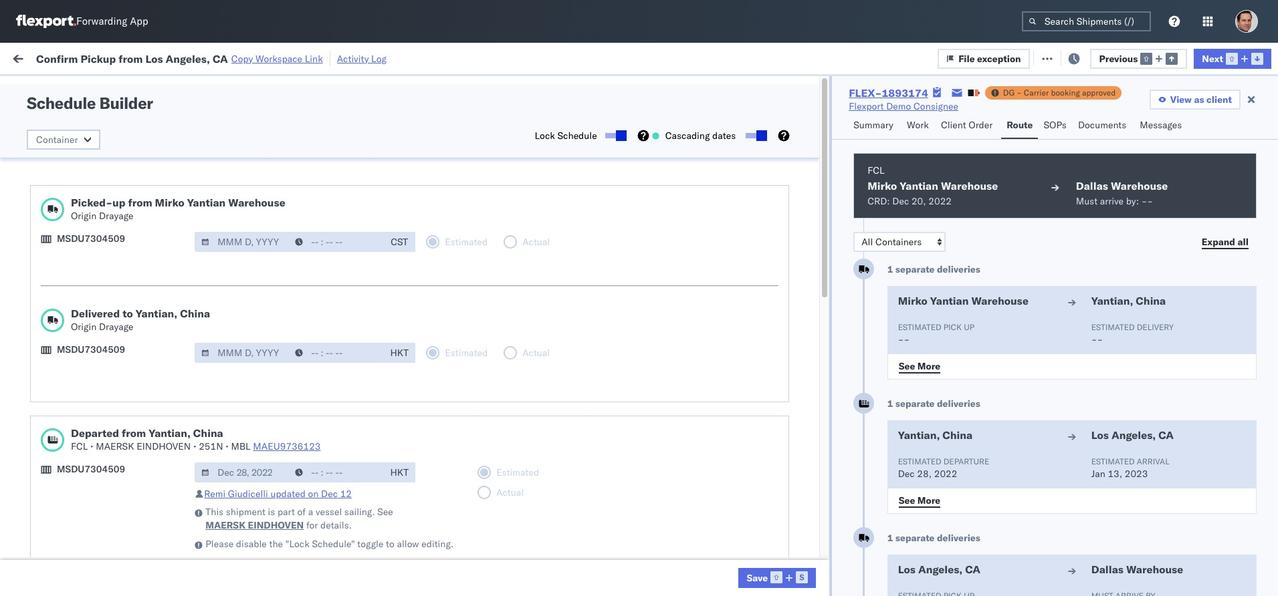 Task type: locate. For each thing, give the bounding box(es) containing it.
cascading
[[665, 130, 710, 142]]

1 30, from the top
[[305, 500, 320, 512]]

by: right 'arrive'
[[1126, 195, 1139, 207]]

flex-2130384 for schedule delivery appointment
[[775, 500, 844, 512]]

1 omkar from the top
[[1133, 147, 1162, 159]]

12
[[340, 488, 352, 500]]

remi giudicelli updated on dec 12 button
[[204, 488, 352, 500]]

1 vertical spatial 11:59 pm pdt, nov 4, 2022
[[226, 176, 349, 188]]

more for 2022
[[918, 495, 941, 507]]

file exception up dg
[[959, 53, 1021, 65]]

to up confirm pickup from los angeles, ca link
[[123, 307, 133, 320]]

2 schedule delivery appointment link from the top
[[31, 293, 165, 306]]

arrive
[[1100, 195, 1124, 207]]

for down a
[[306, 520, 318, 532]]

gvcu5265864 for 8:30 pm pst, jan 28, 2023
[[866, 470, 932, 482]]

on right 205
[[328, 52, 339, 64]]

1 horizontal spatial by:
[[1126, 195, 1139, 207]]

5 schedule pickup from los angeles, ca from the top
[[31, 441, 195, 453]]

omkar up jaehyung
[[1133, 323, 1162, 336]]

1 vertical spatial 8:30
[[226, 471, 246, 483]]

0 vertical spatial netherlands
[[31, 418, 83, 430]]

20,
[[912, 195, 926, 207]]

2 mmm d, yyyy text field from the top
[[195, 463, 290, 483]]

see right sailing.
[[378, 506, 393, 518]]

2 upload from the top
[[31, 470, 61, 482]]

confirm
[[36, 52, 78, 65], [31, 323, 65, 335], [31, 352, 65, 364], [31, 552, 65, 564]]

1 vertical spatial nyku9743990
[[866, 529, 932, 541]]

ceau7522281, hlxu6269489, hlxu8034992
[[866, 117, 1074, 129], [866, 147, 1074, 159], [866, 176, 1074, 188], [866, 205, 1074, 217], [866, 235, 1074, 247]]

confirm pickup from rotterdam, netherlands
[[31, 552, 168, 577]]

1 11:00 from the top
[[226, 235, 252, 247]]

4 schedule delivery appointment button from the top
[[31, 499, 165, 513]]

1 vertical spatial 30,
[[305, 530, 320, 542]]

delivery
[[73, 176, 107, 188], [73, 293, 107, 305], [67, 352, 102, 364], [73, 382, 107, 394], [73, 499, 107, 511]]

delivery up picked- at the top left of page
[[73, 176, 107, 188]]

1 vertical spatial savant
[[1164, 323, 1193, 336]]

11:59 pm pst, jan 24, 2023
[[226, 441, 351, 453]]

1 vertical spatial jawla
[[1166, 176, 1189, 188]]

los
[[145, 52, 163, 65], [126, 117, 141, 129], [126, 146, 141, 158], [126, 205, 141, 217], [126, 264, 141, 276], [121, 323, 136, 335], [1092, 429, 1109, 442], [126, 441, 141, 453], [898, 563, 916, 577]]

5 ceau7522281, hlxu6269489, hlxu8034992 from the top
[[866, 235, 1074, 247]]

2 vertical spatial 1
[[888, 533, 893, 545]]

3 lhuu7894563, from the top
[[866, 323, 935, 335]]

angeles, for fifth schedule pickup from los angeles, ca link from the bottom of the page
[[144, 117, 180, 129]]

MMM D, YYYY text field
[[195, 232, 290, 252], [195, 463, 290, 483]]

0 horizontal spatial maersk
[[96, 441, 134, 453]]

1 vertical spatial 1
[[888, 398, 893, 410]]

upload for 1st upload customs clearance documents link from the top of the page
[[31, 234, 61, 247]]

0 vertical spatial on
[[328, 52, 339, 64]]

see down estimated departure dec 28, 2022
[[899, 495, 915, 507]]

appointment up confirm pickup from rotterdam, netherlands link
[[110, 499, 165, 511]]

expand all button
[[1194, 232, 1257, 252]]

china up departure
[[943, 429, 973, 442]]

estimated inside estimated arrival jan 13, 2023
[[1092, 457, 1135, 467]]

2 gvcu5265864 from the top
[[866, 411, 932, 423]]

1 vertical spatial mirko
[[155, 196, 184, 209]]

1 vertical spatial for
[[306, 520, 318, 532]]

delivery down confirm pickup from los angeles, ca button
[[67, 352, 102, 364]]

3 schedule pickup from los angeles, ca link from the top
[[31, 204, 195, 218]]

rotterdam, for 11:00 pm pst, feb 2, 2023
[[121, 552, 168, 564]]

angeles, for second schedule pickup from los angeles, ca link from the top
[[144, 146, 180, 158]]

1 vertical spatial msdu7304509
[[57, 344, 125, 356]]

2 schedule delivery appointment from the top
[[31, 293, 165, 305]]

6:00
[[226, 353, 246, 365]]

next
[[1202, 53, 1224, 65]]

yantian, china up estimated delivery --
[[1092, 294, 1166, 308]]

pickup inside confirm pickup from rotterdam, netherlands
[[67, 552, 96, 564]]

import work
[[114, 52, 170, 64]]

container inside button
[[866, 104, 902, 114]]

2 schedule pickup from rotterdam, netherlands from the top
[[31, 522, 174, 548]]

0 vertical spatial 2130384
[[804, 500, 844, 512]]

schedule pickup from los angeles, ca link
[[31, 116, 195, 129], [31, 146, 195, 159], [31, 204, 195, 218], [31, 263, 195, 277], [31, 440, 195, 453]]

flexport. image
[[16, 15, 76, 28]]

3 schedule delivery appointment link from the top
[[31, 381, 165, 394]]

up right "pick"
[[964, 322, 975, 333]]

deliveries for up
[[937, 264, 981, 276]]

container inside button
[[36, 134, 78, 146]]

2 vertical spatial yantian
[[930, 294, 969, 308]]

customs
[[64, 234, 101, 247], [64, 470, 101, 482]]

flex-1893174
[[849, 86, 928, 100]]

2 gaurav jawla from the top
[[1133, 176, 1189, 188]]

omkar savant up jaehyung
[[1133, 323, 1193, 336]]

msdu7304509 for delivered to yantian, china
[[57, 344, 125, 356]]

upload customs clearance documents down departed on the left bottom
[[31, 470, 197, 482]]

2,
[[313, 559, 321, 571]]

1893174
[[882, 86, 928, 100]]

separate
[[896, 264, 935, 276], [896, 398, 935, 410], [896, 533, 935, 545]]

lhuu7894563, for schedule pickup from los angeles, ca
[[866, 264, 935, 276]]

estimated inside estimated departure dec 28, 2022
[[898, 457, 942, 467]]

2 flex-1846748 from the top
[[775, 147, 844, 159]]

expand all
[[1202, 236, 1249, 248]]

0 horizontal spatial mirko
[[155, 196, 184, 209]]

ca inside button
[[177, 323, 190, 335]]

gaurav jawla
[[1133, 117, 1189, 129], [1133, 176, 1189, 188]]

0 vertical spatial mmm d, yyyy text field
[[195, 232, 290, 252]]

1 vertical spatial dallas warehouse
[[1092, 563, 1184, 577]]

from inside picked-up from mirko yantian warehouse origin drayage
[[128, 196, 152, 209]]

pickup for confirm pickup from los angeles, ca link
[[67, 323, 96, 335]]

by: right filtered
[[48, 82, 61, 94]]

all
[[1238, 236, 1249, 248]]

my work
[[13, 49, 73, 67]]

more
[[918, 360, 941, 372], [918, 495, 941, 507]]

on
[[328, 52, 339, 64], [308, 488, 319, 500]]

1 vertical spatial up
[[964, 322, 975, 333]]

1 vertical spatial on
[[308, 488, 319, 500]]

0 horizontal spatial container
[[36, 134, 78, 146]]

lhuu7894563, uetu5238478
[[866, 264, 1003, 276], [866, 294, 1003, 306], [866, 323, 1003, 335], [866, 353, 1003, 365]]

my
[[13, 49, 35, 67]]

1 vertical spatial omkar
[[1133, 323, 1162, 336]]

schedule delivery appointment button up picked- at the top left of page
[[31, 175, 165, 190]]

los for 4th schedule pickup from los angeles, ca link from the top
[[126, 264, 141, 276]]

0 vertical spatial up
[[112, 196, 125, 209]]

documents
[[1078, 119, 1127, 131], [149, 234, 197, 247], [149, 470, 197, 482]]

schedule delivery appointment button up confirm pickup from rotterdam, netherlands
[[31, 499, 165, 513]]

8 ocean fcl from the top
[[430, 530, 477, 542]]

schedule delivery appointment link up picked- at the top left of page
[[31, 175, 165, 188]]

delivery up confirm pickup from rotterdam, netherlands
[[73, 499, 107, 511]]

1 lhuu7894563, from the top
[[866, 264, 935, 276]]

2 2130384 from the top
[[804, 530, 844, 542]]

numbers down dg
[[1006, 109, 1039, 119]]

1 horizontal spatial to
[[386, 539, 395, 551]]

• left 251n
[[193, 441, 196, 453]]

maeu9736123
[[253, 441, 321, 453]]

mbl
[[231, 441, 251, 453]]

1 vertical spatial see more button
[[891, 491, 949, 511]]

confirm pickup from los angeles, ca copy workspace link
[[36, 52, 323, 65]]

nyku9743990
[[866, 500, 932, 512], [866, 529, 932, 541]]

3 1846748 from the top
[[804, 176, 844, 188]]

0 horizontal spatial exception
[[977, 53, 1021, 65]]

1 horizontal spatial file exception
[[1050, 52, 1112, 64]]

0 vertical spatial gaurav
[[1133, 117, 1163, 129]]

0 vertical spatial 5:30 pm pst, jan 30, 2023
[[226, 500, 345, 512]]

ca for third schedule pickup from los angeles, ca link from the bottom
[[183, 205, 195, 217]]

0 vertical spatial schedule pickup from rotterdam, netherlands
[[31, 404, 174, 430]]

dallas for mirko yantian warehouse
[[1076, 179, 1109, 193]]

more down estimated departure dec 28, 2022
[[918, 495, 941, 507]]

0 horizontal spatial numbers
[[866, 114, 899, 124]]

exception up dg
[[977, 53, 1021, 65]]

5 ceau7522281, from the top
[[866, 235, 935, 247]]

documents button
[[1073, 113, 1135, 139]]

flex-
[[849, 86, 882, 100], [775, 117, 804, 129], [775, 147, 804, 159], [775, 176, 804, 188], [775, 206, 804, 218], [775, 235, 804, 247], [775, 265, 804, 277], [775, 294, 804, 306], [775, 323, 804, 336], [775, 353, 804, 365], [775, 382, 804, 394], [775, 412, 804, 424], [775, 441, 804, 453], [775, 471, 804, 483], [775, 500, 804, 512], [775, 530, 804, 542], [775, 559, 804, 571]]

eindhoven left 251n
[[137, 441, 191, 453]]

pickup for 2nd schedule pickup from rotterdam, netherlands button from the top of the page schedule pickup from rotterdam, netherlands link
[[73, 522, 102, 534]]

drayage down delivered at the left bottom of page
[[99, 321, 133, 333]]

0 vertical spatial 11:00
[[226, 235, 252, 247]]

1 vertical spatial see more
[[899, 495, 941, 507]]

0 vertical spatial yantian, china
[[1092, 294, 1166, 308]]

this
[[206, 506, 224, 518]]

upload customs clearance documents link down departed on the left bottom
[[31, 469, 197, 483]]

mbl/mawb numbers
[[958, 109, 1039, 119]]

ceau7522281, hlxu6269489, hlxu8034992 for schedule pickup from los angeles, ca
[[866, 205, 1074, 217]]

4 schedule pickup from los angeles, ca from the top
[[31, 264, 195, 276]]

maeu9408431
[[958, 382, 1025, 394], [958, 412, 1025, 424], [958, 471, 1025, 483], [958, 559, 1025, 571]]

yantian,
[[1092, 294, 1134, 308], [136, 307, 177, 320], [149, 427, 191, 440], [898, 429, 940, 442]]

2 schedule pickup from rotterdam, netherlands button from the top
[[31, 521, 200, 550]]

estimated for up
[[898, 322, 942, 333]]

1 1 from the top
[[888, 264, 893, 276]]

activity log button
[[337, 51, 387, 66]]

more down estimated pick up --
[[918, 360, 941, 372]]

fcl inside departed from yantian, china fcl • maersk eindhoven • 251n • mbl maeu9736123
[[71, 441, 88, 453]]

schedule delivery appointment button up confirm pickup from los angeles, ca
[[31, 293, 165, 307]]

departed from yantian, china fcl • maersk eindhoven • 251n • mbl maeu9736123
[[71, 427, 321, 453]]

work
[[146, 52, 170, 64], [907, 119, 929, 131]]

flex-2130387 button
[[753, 379, 847, 398], [753, 379, 847, 398], [753, 408, 847, 427], [753, 408, 847, 427], [753, 467, 847, 486], [753, 467, 847, 486], [753, 556, 847, 574], [753, 556, 847, 574]]

estimated for -
[[1092, 322, 1135, 333]]

1 integration test account - karl lagerfeld from the top
[[613, 382, 787, 394]]

china
[[1136, 294, 1166, 308], [180, 307, 210, 320], [193, 427, 223, 440], [943, 429, 973, 442]]

1 5:30 pm pst, jan 30, 2023 from the top
[[226, 500, 345, 512]]

msdu7304509 down departed on the left bottom
[[57, 464, 125, 476]]

1 vertical spatial netherlands
[[31, 536, 83, 548]]

origin for jaehyung
[[1226, 382, 1251, 394]]

china inside departed from yantian, china fcl • maersk eindhoven • 251n • mbl maeu9736123
[[193, 427, 223, 440]]

uetu5238478 for confirm pickup from los angeles, ca
[[938, 323, 1003, 335]]

is
[[268, 506, 275, 518]]

hlxu6269489, for schedule pickup from los angeles, ca
[[937, 205, 1006, 217]]

: left ready
[[97, 83, 99, 93]]

1 1846748 from the top
[[804, 117, 844, 129]]

yantian for dallas
[[900, 179, 939, 193]]

0 vertical spatial to
[[123, 307, 133, 320]]

see more button down estimated pick up --
[[891, 357, 949, 377]]

netherlands inside confirm pickup from rotterdam, netherlands
[[31, 565, 83, 577]]

1 vertical spatial omkar savant
[[1133, 323, 1193, 336]]

schedule delivery appointment link up confirm pickup from rotterdam, netherlands
[[31, 499, 165, 512]]

0 vertical spatial savant
[[1164, 147, 1193, 159]]

customs inside button
[[64, 234, 101, 247]]

1 for --
[[888, 264, 893, 276]]

for up builder
[[128, 83, 139, 93]]

jaehyung
[[1133, 382, 1173, 394]]

ca for 4th schedule pickup from los angeles, ca link from the top
[[183, 264, 195, 276]]

2 5:30 pm pst, jan 30, 2023 from the top
[[226, 530, 345, 542]]

1 flex-1889466 from the top
[[775, 265, 844, 277]]

1 separate deliveries for dec
[[888, 398, 981, 410]]

8:30 up mbl
[[226, 412, 246, 424]]

5 account from the top
[[681, 530, 717, 542]]

28, up updated at the bottom of page
[[305, 471, 320, 483]]

schedule for 4th schedule pickup from los angeles, ca link from the top
[[31, 264, 70, 276]]

0 vertical spatial more
[[918, 360, 941, 372]]

1 vertical spatial schedule pickup from rotterdam, netherlands button
[[31, 521, 200, 550]]

1 test123456 from the top
[[958, 117, 1014, 129]]

yantian, inside departed from yantian, china fcl • maersk eindhoven • 251n • mbl maeu9736123
[[149, 427, 191, 440]]

11:00
[[226, 235, 252, 247], [226, 559, 252, 571]]

• left mbl
[[226, 441, 229, 453]]

0 vertical spatial dallas
[[1076, 179, 1109, 193]]

origin down delivered at the left bottom of page
[[71, 321, 97, 333]]

-- : -- -- text field up 12
[[289, 463, 384, 483]]

0 vertical spatial flex-2130384
[[775, 500, 844, 512]]

china up 251n
[[193, 427, 223, 440]]

mmm d, yyyy text field for hkt
[[195, 463, 290, 483]]

2 1 separate deliveries from the top
[[888, 398, 981, 410]]

bosch ocean test
[[521, 117, 598, 129], [613, 117, 689, 129], [521, 147, 598, 159], [613, 147, 689, 159], [521, 176, 598, 188], [613, 176, 689, 188], [521, 235, 598, 247], [521, 353, 598, 365]]

24, up 23,
[[309, 353, 323, 365]]

2 vertical spatial netherlands
[[31, 565, 83, 577]]

pickup for fifth schedule pickup from los angeles, ca link from the bottom of the page
[[73, 117, 102, 129]]

jan left 13, in the right bottom of the page
[[1092, 468, 1106, 480]]

numbers inside container numbers
[[866, 114, 899, 124]]

work down flexport demo consignee
[[907, 119, 929, 131]]

omkar down messages button
[[1133, 147, 1162, 159]]

5:30
[[226, 500, 246, 512], [226, 530, 246, 542]]

1 vertical spatial drayage
[[99, 321, 133, 333]]

: for snoozed
[[311, 83, 313, 93]]

origin inside delivered to yantian, china origin drayage
[[71, 321, 97, 333]]

8:30 for 8:30 pm pst, jan 28, 2023
[[226, 471, 246, 483]]

2 5:30 from the top
[[226, 530, 246, 542]]

lhuu7894563,
[[866, 264, 935, 276], [866, 294, 935, 306], [866, 323, 935, 335], [866, 353, 935, 365]]

0 horizontal spatial eindhoven
[[137, 441, 191, 453]]

4 ocean fcl from the top
[[430, 353, 477, 365]]

mirko yantian warehouse up "pick"
[[898, 294, 1029, 308]]

clearance down departed on the left bottom
[[104, 470, 147, 482]]

maersk down this
[[206, 520, 246, 532]]

schedule pickup from los angeles, ca down builder
[[31, 117, 195, 129]]

0 vertical spatial -- : -- -- text field
[[289, 232, 384, 252]]

upload customs clearance documents down picked- at the top left of page
[[31, 234, 197, 247]]

0 vertical spatial 1
[[888, 264, 893, 276]]

0 horizontal spatial up
[[112, 196, 125, 209]]

0 horizontal spatial file exception
[[959, 53, 1021, 65]]

appointment for third schedule delivery appointment link from the bottom of the page
[[110, 293, 165, 305]]

2023
[[322, 412, 345, 424], [328, 441, 351, 453], [1125, 468, 1148, 480], [322, 471, 345, 483], [322, 500, 345, 512], [322, 530, 345, 542], [324, 559, 347, 571]]

schedule pickup from los angeles, ca down workitem 'button'
[[31, 146, 195, 158]]

schedule delivery appointment up picked- at the top left of page
[[31, 176, 165, 188]]

los angeles, ca up estimated arrival jan 13, 2023
[[1092, 429, 1174, 442]]

warehouse inside picked-up from mirko yantian warehouse origin drayage
[[228, 196, 286, 209]]

delivery
[[1137, 322, 1174, 333]]

view as client button
[[1150, 90, 1241, 110]]

msdu7304509
[[57, 233, 125, 245], [57, 344, 125, 356], [57, 464, 125, 476]]

5 integration from the top
[[613, 530, 659, 542]]

schedule pickup from rotterdam, netherlands link for 2nd schedule pickup from rotterdam, netherlands button from the top of the page
[[31, 521, 200, 548]]

lhuu7894563, uetu5238478 for confirm pickup from los angeles, ca
[[866, 323, 1003, 335]]

yantian, china
[[1092, 294, 1166, 308], [898, 429, 973, 442]]

8:30 up giudicelli
[[226, 471, 246, 483]]

delivery for 6:00
[[67, 352, 102, 364]]

0 vertical spatial hkt
[[390, 347, 409, 359]]

5:30 pm pst, jan 30, 2023
[[226, 500, 345, 512], [226, 530, 345, 542]]

yantian for yantian,
[[930, 294, 969, 308]]

3 lagerfeld from the top
[[747, 471, 787, 483]]

omkar savant
[[1133, 147, 1193, 159], [1133, 323, 1193, 336]]

eindhoven
[[137, 441, 191, 453], [248, 520, 304, 532]]

up
[[112, 196, 125, 209], [964, 322, 975, 333]]

4 schedule delivery appointment from the top
[[31, 499, 165, 511]]

11:00 pm pst, nov 8, 2022
[[226, 235, 348, 247]]

5 flex-1846748 from the top
[[775, 235, 844, 247]]

dec right am
[[289, 353, 306, 365]]

los angeles, ca down zimu3048342
[[898, 563, 981, 577]]

1 vertical spatial mirko yantian warehouse
[[898, 294, 1029, 308]]

schedule delivery appointment link up delivered at the left bottom of page
[[31, 293, 165, 306]]

4 ceau7522281, hlxu6269489, hlxu8034992 from the top
[[866, 205, 1074, 217]]

delivery inside button
[[67, 352, 102, 364]]

1 -- : -- -- text field from the top
[[289, 232, 384, 252]]

schedule pickup from los angeles, ca down departed on the left bottom
[[31, 441, 195, 453]]

0 vertical spatial 8:30
[[226, 412, 246, 424]]

schedule delivery appointment
[[31, 176, 165, 188], [31, 293, 165, 305], [31, 382, 165, 394], [31, 499, 165, 511]]

confirm inside confirm pickup from los angeles, ca link
[[31, 323, 65, 335]]

confirm for confirm pickup from rotterdam, netherlands
[[31, 552, 65, 564]]

up inside picked-up from mirko yantian warehouse origin drayage
[[112, 196, 125, 209]]

estimated left delivery
[[1092, 322, 1135, 333]]

maersk inside this shipment is part of a vessel sailing. see maersk eindhoven for details.
[[206, 520, 246, 532]]

2 jawla from the top
[[1166, 176, 1189, 188]]

-- : -- -- text field
[[289, 232, 384, 252], [289, 463, 384, 483]]

upload inside button
[[31, 234, 61, 247]]

omkar savant down messages button
[[1133, 147, 1193, 159]]

5 hlxu6269489, from the top
[[937, 235, 1006, 247]]

pickup for confirm pickup from rotterdam, netherlands link
[[67, 552, 96, 564]]

2 vertical spatial 4,
[[314, 206, 323, 218]]

schedule pickup from los angeles, ca for 1st schedule pickup from los angeles, ca link from the bottom
[[31, 441, 195, 453]]

2 appointment from the top
[[110, 293, 165, 305]]

schedule for 1st schedule delivery appointment link from the bottom
[[31, 499, 70, 511]]

1 vertical spatial deliveries
[[937, 398, 981, 410]]

schedule pickup from rotterdam, netherlands link for second schedule pickup from rotterdam, netherlands button from the bottom of the page
[[31, 404, 200, 431]]

up up upload customs clearance documents button
[[112, 196, 125, 209]]

mirko inside picked-up from mirko yantian warehouse origin drayage
[[155, 196, 184, 209]]

dec left 12
[[321, 488, 338, 500]]

3 lhuu7894563, uetu5238478 from the top
[[866, 323, 1003, 335]]

-- : -- -- text field left cst
[[289, 232, 384, 252]]

resize handle column header
[[202, 104, 218, 597], [358, 104, 374, 597], [407, 104, 423, 597], [499, 104, 515, 597], [590, 104, 606, 597], [731, 104, 747, 597], [843, 104, 859, 597], [935, 104, 951, 597], [1111, 104, 1127, 597], [1202, 104, 1218, 597], [1244, 104, 1260, 597]]

11:59 pm pdt, nov 4, 2022 for schedule pickup from los angeles, ca
[[226, 206, 349, 218]]

0 vertical spatial 11:59 pm pdt, nov 4, 2022
[[226, 147, 349, 159]]

205 on track
[[308, 52, 363, 64]]

2 customs from the top
[[64, 470, 101, 482]]

0 vertical spatial 4,
[[314, 147, 323, 159]]

1 horizontal spatial up
[[964, 322, 975, 333]]

1 vertical spatial upload customs clearance documents link
[[31, 469, 197, 483]]

rotterdam, for 8:30 pm pst, jan 23, 2023
[[126, 404, 174, 416]]

client
[[1207, 94, 1232, 106]]

4 appointment from the top
[[110, 499, 165, 511]]

24, down 23,
[[311, 441, 326, 453]]

6 resize handle column header from the left
[[731, 104, 747, 597]]

11:00 for 11:00 pm pst, feb 2, 2023
[[226, 559, 252, 571]]

2 vertical spatial pdt,
[[271, 206, 292, 218]]

china inside delivered to yantian, china origin drayage
[[180, 307, 210, 320]]

file up mbl/mawb
[[959, 53, 975, 65]]

pick
[[944, 322, 962, 333]]

angeles, for 4th schedule pickup from los angeles, ca link from the top
[[144, 264, 180, 276]]

see more down estimated departure dec 28, 2022
[[899, 495, 941, 507]]

maersk down departed on the left bottom
[[96, 441, 134, 453]]

schedule pickup from los angeles, ca for 4th schedule pickup from los angeles, ca link from the top
[[31, 264, 195, 276]]

origin for delivered
[[71, 321, 97, 333]]

message
[[180, 52, 218, 64]]

schedule delivery appointment up delivered at the left bottom of page
[[31, 293, 165, 305]]

mbl/mawb
[[958, 109, 1004, 119]]

upload customs clearance documents for first upload customs clearance documents link from the bottom of the page
[[31, 470, 197, 482]]

schedule pickup from los angeles, ca up upload customs clearance documents button
[[31, 205, 195, 217]]

1889466
[[804, 265, 844, 277], [804, 294, 844, 306], [804, 323, 844, 336], [804, 353, 844, 365]]

5:30 down shipment
[[226, 530, 246, 542]]

0 vertical spatial 5:30
[[226, 500, 246, 512]]

for inside this shipment is part of a vessel sailing. see maersk eindhoven for details.
[[306, 520, 318, 532]]

estimated inside estimated pick up --
[[898, 322, 942, 333]]

gvcu5265864 for 8:30 pm pst, jan 23, 2023
[[866, 411, 932, 423]]

clearance down picked- at the top left of page
[[104, 234, 147, 247]]

msdu7304509 down confirm pickup from los angeles, ca button
[[57, 344, 125, 356]]

container button
[[27, 130, 101, 150]]

fcl
[[460, 147, 477, 159], [868, 165, 885, 177], [460, 176, 477, 188], [460, 235, 477, 247], [460, 353, 477, 365], [460, 412, 477, 424], [71, 441, 88, 453], [460, 471, 477, 483], [460, 500, 477, 512], [460, 530, 477, 542], [460, 559, 477, 571]]

1 upload customs clearance documents from the top
[[31, 234, 197, 247]]

more for -
[[918, 360, 941, 372]]

omkar for ceau7522281, hlxu6269489, hlxu8034992
[[1133, 147, 1162, 159]]

file exception down search shipments (/) text field
[[1050, 52, 1112, 64]]

1 vertical spatial clearance
[[104, 470, 147, 482]]

for
[[128, 83, 139, 93], [306, 520, 318, 532]]

0 vertical spatial omkar
[[1133, 147, 1162, 159]]

schedule delivery appointment button down confirm delivery button
[[31, 381, 165, 396]]

yantian, china up estimated departure dec 28, 2022
[[898, 429, 973, 442]]

appointment for fourth schedule delivery appointment link from the bottom
[[110, 176, 165, 188]]

4 uetu5238478 from the top
[[938, 353, 1003, 365]]

0 horizontal spatial 28,
[[305, 471, 320, 483]]

1 vertical spatial 1 separate deliveries
[[888, 398, 981, 410]]

2 11:59 pm pdt, nov 4, 2022 from the top
[[226, 176, 349, 188]]

eindhoven inside this shipment is part of a vessel sailing. see maersk eindhoven for details.
[[248, 520, 304, 532]]

copy workspace link button
[[231, 53, 323, 65]]

: left no
[[311, 83, 313, 93]]

0 vertical spatial rotterdam,
[[126, 404, 174, 416]]

flex-2130384 down flex-1662119
[[775, 500, 844, 512]]

3 uetu5238478 from the top
[[938, 323, 1003, 335]]

7 ocean fcl from the top
[[430, 500, 477, 512]]

1 vertical spatial work
[[907, 119, 929, 131]]

container down flex-1893174 'link'
[[866, 104, 902, 114]]

-- : -- -- text field for cst
[[289, 232, 384, 252]]

5 integration test account - karl lagerfeld from the top
[[613, 530, 787, 542]]

2 1889466 from the top
[[804, 294, 844, 306]]

3 4, from the top
[[314, 206, 323, 218]]

drayage inside delivered to yantian, china origin drayage
[[99, 321, 133, 333]]

separate for 28,
[[896, 398, 935, 410]]

china up mmm d, yyyy text field
[[180, 307, 210, 320]]

30, right the part
[[305, 500, 320, 512]]

1 vertical spatial flex-2130384
[[775, 530, 844, 542]]

1 drayage from the top
[[99, 210, 133, 222]]

3 flex-2130387 from the top
[[775, 471, 844, 483]]

los for confirm pickup from los angeles, ca link
[[121, 323, 136, 335]]

Search Shipments (/) text field
[[1022, 11, 1151, 31]]

savant down messages button
[[1164, 147, 1193, 159]]

0 vertical spatial for
[[128, 83, 139, 93]]

1 vertical spatial mmm d, yyyy text field
[[195, 463, 290, 483]]

los for second schedule pickup from los angeles, ca link from the top
[[126, 146, 141, 158]]

2 8:30 from the top
[[226, 471, 246, 483]]

2 vertical spatial 11:59 pm pdt, nov 4, 2022
[[226, 206, 349, 218]]

1 vertical spatial upload customs clearance documents
[[31, 470, 197, 482]]

feb
[[294, 559, 310, 571]]

0 vertical spatial maersk
[[96, 441, 134, 453]]

5:30 pm pst, jan 30, 2023 for schedule delivery appointment
[[226, 500, 345, 512]]

schedule pickup from los angeles, ca down upload customs clearance documents button
[[31, 264, 195, 276]]

11:59 down progress on the left
[[226, 147, 252, 159]]

test
[[580, 117, 598, 129], [672, 117, 689, 129], [580, 147, 598, 159], [672, 147, 689, 159], [580, 176, 598, 188], [672, 176, 689, 188], [580, 235, 598, 247], [580, 353, 598, 365], [661, 382, 679, 394], [1206, 382, 1223, 394], [661, 412, 679, 424], [661, 471, 679, 483], [661, 500, 679, 512], [661, 530, 679, 542], [661, 559, 679, 571]]

2 30, from the top
[[305, 530, 320, 542]]

2 vertical spatial rotterdam,
[[121, 552, 168, 564]]

2 4, from the top
[[314, 176, 323, 188]]

11:59 up picked-up from mirko yantian warehouse origin drayage
[[226, 176, 252, 188]]

5:30 for schedule delivery appointment
[[226, 500, 246, 512]]

estimated inside estimated delivery --
[[1092, 322, 1135, 333]]

1 horizontal spatial for
[[306, 520, 318, 532]]

1 vertical spatial 11:00
[[226, 559, 252, 571]]

schedule for third schedule pickup from los angeles, ca link from the bottom
[[31, 205, 70, 217]]

confirm inside confirm delivery link
[[31, 352, 65, 364]]

confirm inside confirm pickup from rotterdam, netherlands
[[31, 552, 65, 564]]

11:59 right 251n
[[226, 441, 252, 453]]

1 lhuu7894563, uetu5238478 from the top
[[866, 264, 1003, 276]]

numbers down flexport on the right top of the page
[[866, 114, 899, 124]]

documents down picked-up from mirko yantian warehouse origin drayage
[[149, 234, 197, 247]]

1 uetu5238478 from the top
[[938, 264, 1003, 276]]

0 vertical spatial gaurav jawla
[[1133, 117, 1189, 129]]

pm
[[254, 147, 269, 159], [254, 176, 269, 188], [254, 206, 269, 218], [254, 235, 269, 247], [248, 412, 263, 424], [254, 441, 269, 453], [248, 471, 263, 483], [248, 500, 263, 512], [248, 530, 263, 542], [254, 559, 269, 571]]

editing.
[[422, 539, 454, 551]]

3 msdu7304509 from the top
[[57, 464, 125, 476]]

0 vertical spatial 24,
[[309, 353, 323, 365]]

3 test123456 from the top
[[958, 176, 1014, 188]]

2 drayage from the top
[[99, 321, 133, 333]]

0 vertical spatial see more
[[899, 360, 941, 372]]

2130384 down the 1662119 at the right
[[804, 500, 844, 512]]

2 horizontal spatial mirko
[[898, 294, 928, 308]]

1 2130384 from the top
[[804, 500, 844, 512]]

1 separate from the top
[[896, 264, 935, 276]]

0 vertical spatial omkar savant
[[1133, 147, 1193, 159]]

schedule delivery appointment up confirm pickup from rotterdam, netherlands
[[31, 499, 165, 511]]

clearance inside button
[[104, 234, 147, 247]]

work inside button
[[146, 52, 170, 64]]

rotterdam, inside confirm pickup from rotterdam, netherlands
[[121, 552, 168, 564]]

0 vertical spatial eindhoven
[[137, 441, 191, 453]]

pickup for second schedule pickup from los angeles, ca link from the top
[[73, 146, 102, 158]]

2 vertical spatial 1 separate deliveries
[[888, 533, 981, 545]]

1 vertical spatial dallas
[[1092, 563, 1124, 577]]

2 lhuu7894563, from the top
[[866, 294, 935, 306]]

mirko yantian warehouse up 20, on the right top of page
[[868, 179, 998, 193]]

0 vertical spatial 1 separate deliveries
[[888, 264, 981, 276]]

clearance
[[104, 234, 147, 247], [104, 470, 147, 482]]

"lock
[[286, 539, 310, 551]]

origin inside picked-up from mirko yantian warehouse origin drayage
[[71, 210, 97, 222]]

3 1889466 from the top
[[804, 323, 844, 336]]

los inside button
[[121, 323, 136, 335]]

3 schedule pickup from los angeles, ca from the top
[[31, 205, 195, 217]]

2 -- : -- -- text field from the top
[[289, 463, 384, 483]]

ready
[[103, 83, 126, 93]]

ceau7522281, for upload customs clearance documents
[[866, 235, 935, 247]]

numbers for mbl/mawb numbers
[[1006, 109, 1039, 119]]

origin left agent
[[1226, 382, 1251, 394]]

upload customs clearance documents link down picked- at the top left of page
[[31, 234, 197, 247]]

pdt, for schedule delivery appointment
[[271, 176, 292, 188]]

0 horizontal spatial los angeles, ca
[[898, 563, 981, 577]]

mirko yantian warehouse
[[868, 179, 998, 193], [898, 294, 1029, 308]]

numbers for container numbers
[[866, 114, 899, 124]]

mirko
[[868, 179, 897, 193], [155, 196, 184, 209], [898, 294, 928, 308]]

2 karl from the top
[[727, 412, 745, 424]]

11:59 for 1st schedule pickup from los angeles, ca link from the bottom
[[226, 441, 252, 453]]

ceau7522281, for schedule delivery appointment
[[866, 176, 935, 188]]

los for 1st schedule pickup from los angeles, ca link from the bottom
[[126, 441, 141, 453]]

documents down approved
[[1078, 119, 1127, 131]]

origin down picked- at the top left of page
[[71, 210, 97, 222]]

None checkbox
[[605, 133, 624, 138], [746, 133, 765, 138], [605, 133, 624, 138], [746, 133, 765, 138]]

schedule delivery appointment down confirm delivery button
[[31, 382, 165, 394]]

4 hlxu6269489, from the top
[[937, 205, 1006, 217]]

customs for first upload customs clearance documents link from the bottom of the page
[[64, 470, 101, 482]]

2 nyku9743990 from the top
[[866, 529, 932, 541]]

4 ceau7522281, from the top
[[866, 205, 935, 217]]

to left allow
[[386, 539, 395, 551]]

0 vertical spatial see more button
[[891, 357, 949, 377]]

flex-1846748
[[775, 117, 844, 129], [775, 147, 844, 159], [775, 176, 844, 188], [775, 206, 844, 218], [775, 235, 844, 247]]

1 vertical spatial 5:30
[[226, 530, 246, 542]]

4 2130387 from the top
[[804, 559, 844, 571]]

30,
[[305, 500, 320, 512], [305, 530, 320, 542]]

0 vertical spatial container
[[866, 104, 902, 114]]

angeles, inside button
[[138, 323, 175, 335]]

0 vertical spatial 30,
[[305, 500, 320, 512]]

see more button for -
[[891, 357, 949, 377]]

2 omkar from the top
[[1133, 323, 1162, 336]]

Search Work text field
[[828, 48, 974, 68]]



Task type: vqa. For each thing, say whether or not it's contained in the screenshot.
UETU5238478 related to Confirm Pickup from Los Angeles, CA
yes



Task type: describe. For each thing, give the bounding box(es) containing it.
abcdefg78456546 for confirm pickup from los angeles, ca
[[958, 323, 1047, 336]]

yantian inside picked-up from mirko yantian warehouse origin drayage
[[187, 196, 226, 209]]

0 vertical spatial documents
[[1078, 119, 1127, 131]]

4 schedule pickup from los angeles, ca link from the top
[[31, 263, 195, 277]]

work inside 'button'
[[907, 119, 929, 131]]

schedule for 1st schedule pickup from los angeles, ca link from the bottom
[[31, 441, 70, 453]]

4 resize handle column header from the left
[[499, 104, 515, 597]]

5 schedule pickup from los angeles, ca link from the top
[[31, 440, 195, 453]]

dg - carrier booking approved
[[1003, 88, 1116, 98]]

from inside confirm pickup from rotterdam, netherlands
[[99, 552, 118, 564]]

hlxu8034992 for upload customs clearance documents
[[1008, 235, 1074, 247]]

uetu5238478 for schedule delivery appointment
[[938, 294, 1003, 306]]

confirm pickup from los angeles, ca
[[31, 323, 190, 335]]

1 horizontal spatial file
[[1050, 52, 1066, 64]]

8,
[[314, 235, 322, 247]]

filtered by:
[[13, 82, 61, 94]]

cascading dates
[[665, 130, 736, 142]]

2 ceau7522281, hlxu6269489, hlxu8034992 from the top
[[866, 147, 1074, 159]]

status : ready for work, blocked, in progress
[[73, 83, 243, 93]]

dallas warehouse for mirko yantian warehouse
[[1076, 179, 1168, 193]]

1 ceau7522281, from the top
[[866, 117, 935, 129]]

2 1846748 from the top
[[804, 147, 844, 159]]

1 • from the left
[[90, 441, 93, 453]]

flex-1889466 for confirm pickup from los angeles, ca
[[775, 323, 844, 336]]

gvcu5265864 for 11:00 pm pst, feb 2, 2023
[[866, 559, 932, 571]]

jan inside estimated arrival jan 13, 2023
[[1092, 468, 1106, 480]]

30, for schedule pickup from rotterdam, netherlands
[[305, 530, 320, 542]]

pickup for 4th schedule pickup from los angeles, ca link from the top
[[73, 264, 102, 276]]

schedule delivery appointment for 1st schedule delivery appointment link from the bottom
[[31, 499, 165, 511]]

jan right the
[[288, 530, 303, 542]]

1 gvcu5265864 from the top
[[866, 382, 932, 394]]

1 lagerfeld from the top
[[747, 382, 787, 394]]

1 vertical spatial by:
[[1126, 195, 1139, 207]]

1 upload customs clearance documents link from the top
[[31, 234, 197, 247]]

1 gaurav from the top
[[1133, 117, 1163, 129]]

3 schedule delivery appointment button from the top
[[31, 381, 165, 396]]

ceau7522281, for schedule pickup from los angeles, ca
[[866, 205, 935, 217]]

lock
[[535, 130, 555, 142]]

2 schedule pickup from los angeles, ca button from the top
[[31, 146, 195, 160]]

action
[[1232, 52, 1261, 64]]

5 karl from the top
[[727, 530, 745, 542]]

3 2130387 from the top
[[804, 471, 844, 483]]

1 schedule delivery appointment button from the top
[[31, 175, 165, 190]]

remi
[[204, 488, 226, 500]]

flex-2130384 for schedule pickup from rotterdam, netherlands
[[775, 530, 844, 542]]

booking
[[1051, 88, 1080, 98]]

container numbers button
[[859, 101, 937, 125]]

ceau7522281, hlxu6269489, hlxu8034992 for upload customs clearance documents
[[866, 235, 1074, 247]]

nov for schedule pickup from los angeles, ca
[[295, 206, 312, 218]]

jan up updated at the bottom of page
[[288, 471, 303, 483]]

1 flex-1846748 from the top
[[775, 117, 844, 129]]

netherlands for 11:00
[[31, 565, 83, 577]]

route
[[1007, 119, 1033, 131]]

zimu3048342
[[958, 530, 1021, 542]]

forwarding app
[[76, 15, 148, 28]]

6 integration test account - karl lagerfeld from the top
[[613, 559, 787, 571]]

work button
[[902, 113, 936, 139]]

details.
[[320, 520, 352, 532]]

1 integration from the top
[[613, 382, 659, 394]]

6 lagerfeld from the top
[[747, 559, 787, 571]]

4 lhuu7894563, uetu5238478 from the top
[[866, 353, 1003, 365]]

1 vertical spatial documents
[[149, 234, 197, 247]]

1 ceau7522281, hlxu6269489, hlxu8034992 from the top
[[866, 117, 1074, 129]]

flexport demo consignee
[[849, 100, 959, 112]]

2 netherlands from the top
[[31, 536, 83, 548]]

schedule pickup from los angeles, ca for fifth schedule pickup from los angeles, ca link from the bottom of the page
[[31, 117, 195, 129]]

11:00 pm pst, feb 2, 2023
[[226, 559, 347, 571]]

0 vertical spatial by:
[[48, 82, 61, 94]]

8:30 pm pst, jan 23, 2023
[[226, 412, 345, 424]]

2 2130387 from the top
[[804, 412, 844, 424]]

maersk inside departed from yantian, china fcl • maersk eindhoven • 251n • mbl maeu9736123
[[96, 441, 134, 453]]

toggle
[[357, 539, 384, 551]]

departed
[[71, 427, 119, 440]]

omkar for lhuu7894563, uetu5238478
[[1133, 323, 1162, 336]]

maeu9408431 for 8:30 pm pst, jan 28, 2023
[[958, 471, 1025, 483]]

confirm delivery
[[31, 352, 102, 364]]

schedule for fifth schedule pickup from los angeles, ca link from the bottom of the page
[[31, 117, 70, 129]]

28, inside estimated departure dec 28, 2022
[[917, 468, 932, 480]]

3 1 from the top
[[888, 533, 893, 545]]

lhuu7894563, uetu5238478 for schedule delivery appointment
[[866, 294, 1003, 306]]

2 lagerfeld from the top
[[747, 412, 787, 424]]

4 integration from the top
[[613, 500, 659, 512]]

9 resize handle column header from the left
[[1111, 104, 1127, 597]]

delivered
[[71, 307, 120, 320]]

mbl/mawb numbers button
[[951, 106, 1113, 120]]

jan left 23,
[[288, 412, 303, 424]]

maeu9736123 button
[[253, 441, 321, 453]]

summary
[[854, 119, 894, 131]]

2022 inside estimated departure dec 28, 2022
[[934, 468, 958, 480]]

3 schedule pickup from los angeles, ca button from the top
[[31, 204, 195, 219]]

yantian, inside delivered to yantian, china origin drayage
[[136, 307, 177, 320]]

3 account from the top
[[681, 471, 717, 483]]

delivered to yantian, china origin drayage
[[71, 307, 210, 333]]

23,
[[305, 412, 320, 424]]

1 account from the top
[[681, 382, 717, 394]]

of
[[297, 506, 306, 518]]

angeles, for confirm pickup from los angeles, ca link
[[138, 323, 175, 335]]

1 vertical spatial yantian, china
[[898, 429, 973, 442]]

delivery down confirm delivery button
[[73, 382, 107, 394]]

3 ocean fcl from the top
[[430, 235, 477, 247]]

6 account from the top
[[681, 559, 717, 571]]

2 clearance from the top
[[104, 470, 147, 482]]

1 horizontal spatial on
[[328, 52, 339, 64]]

save button
[[739, 569, 816, 589]]

confirm delivery link
[[31, 352, 102, 365]]

the
[[269, 539, 283, 551]]

4 test123456 from the top
[[958, 206, 1014, 218]]

please disable the "lock schedule" toggle to allow editing.
[[206, 539, 454, 551]]

schedule for 2nd schedule delivery appointment link from the bottom
[[31, 382, 70, 394]]

nyku9743990 for schedule delivery appointment
[[866, 500, 932, 512]]

lhuu7894563, for confirm pickup from los angeles, ca
[[866, 323, 935, 335]]

operator
[[1133, 109, 1166, 119]]

schedule pickup from los angeles, ca for third schedule pickup from los angeles, ca link from the bottom
[[31, 205, 195, 217]]

deliveries for dec
[[937, 398, 981, 410]]

1 2130387 from the top
[[804, 382, 844, 394]]

client
[[941, 119, 966, 131]]

5 lagerfeld from the top
[[747, 530, 787, 542]]

4 1889466 from the top
[[804, 353, 844, 365]]

0 horizontal spatial on
[[308, 488, 319, 500]]

batch
[[1203, 52, 1229, 64]]

see more for 28,
[[899, 495, 941, 507]]

6 karl from the top
[[727, 559, 745, 571]]

client order button
[[936, 113, 1002, 139]]

delivery for 11:59
[[73, 176, 107, 188]]

4 flex-1846748 from the top
[[775, 206, 844, 218]]

pdt, for schedule pickup from los angeles, ca
[[271, 206, 292, 218]]

2 ocean fcl from the top
[[430, 176, 477, 188]]

consignee
[[914, 100, 959, 112]]

hlxu6269489, for schedule delivery appointment
[[937, 176, 1006, 188]]

5 ocean fcl from the top
[[430, 412, 477, 424]]

activity
[[337, 53, 369, 65]]

maersk eindhoven link
[[206, 519, 304, 533]]

(0)
[[218, 52, 235, 64]]

workspace
[[256, 53, 302, 65]]

8:30 for 8:30 pm pst, jan 23, 2023
[[226, 412, 246, 424]]

cst
[[391, 236, 408, 248]]

view as client
[[1171, 94, 1232, 106]]

track
[[341, 52, 363, 64]]

2 schedule pickup from los angeles, ca link from the top
[[31, 146, 195, 159]]

hkt for -- : -- -- text box associated with hkt
[[390, 467, 409, 479]]

departure
[[944, 457, 990, 467]]

1 vertical spatial rotterdam,
[[126, 522, 174, 534]]

1662119
[[804, 441, 844, 453]]

a
[[308, 506, 313, 518]]

messages button
[[1135, 113, 1189, 139]]

upload customs clearance documents for 1st upload customs clearance documents link from the top of the page
[[31, 234, 197, 247]]

filtered
[[13, 82, 46, 94]]

abcdefg78456546 for schedule pickup from los angeles, ca
[[958, 265, 1047, 277]]

3 resize handle column header from the left
[[407, 104, 423, 597]]

1 11:59 from the top
[[226, 147, 252, 159]]

2 integration test account - karl lagerfeld from the top
[[613, 412, 787, 424]]

2 vertical spatial documents
[[149, 470, 197, 482]]

4 account from the top
[[681, 500, 717, 512]]

2023 inside estimated arrival jan 13, 2023
[[1125, 468, 1148, 480]]

dec inside estimated departure dec 28, 2022
[[898, 468, 915, 480]]

hkt for -- : -- -- text field
[[390, 347, 409, 359]]

giudicelli
[[228, 488, 268, 500]]

2 ceau7522281, from the top
[[866, 147, 935, 159]]

1 resize handle column header from the left
[[202, 104, 218, 597]]

1 karl from the top
[[727, 382, 745, 394]]

ca for confirm pickup from los angeles, ca link
[[177, 323, 190, 335]]

mirko for yantian, china
[[898, 294, 928, 308]]

flexport
[[849, 100, 884, 112]]

1889466 for schedule pickup from los angeles, ca
[[804, 265, 844, 277]]

savant for ceau7522281, hlxu6269489, hlxu8034992
[[1164, 147, 1193, 159]]

schedule builder
[[27, 93, 153, 113]]

2 integration from the top
[[613, 412, 659, 424]]

flexport demo consignee link
[[849, 100, 959, 113]]

confirm for confirm pickup from los angeles, ca copy workspace link
[[36, 52, 78, 65]]

los for third schedule pickup from los angeles, ca link from the bottom
[[126, 205, 141, 217]]

1 4, from the top
[[314, 147, 323, 159]]

omkar savant for lhuu7894563, uetu5238478
[[1133, 323, 1193, 336]]

4 karl from the top
[[727, 500, 745, 512]]

5 resize handle column header from the left
[[590, 104, 606, 597]]

maeu9408431 for 11:00 pm pst, feb 2, 2023
[[958, 559, 1025, 571]]

205
[[308, 52, 326, 64]]

as
[[1194, 94, 1205, 106]]

separate for -
[[896, 264, 935, 276]]

1889466 for confirm pickup from los angeles, ca
[[804, 323, 844, 336]]

6 integration from the top
[[613, 559, 659, 571]]

3 • from the left
[[226, 441, 229, 453]]

2 test123456 from the top
[[958, 147, 1014, 159]]

blocked,
[[165, 83, 198, 93]]

11:59 for fourth schedule delivery appointment link from the bottom
[[226, 176, 252, 188]]

workitem
[[15, 109, 50, 119]]

delivery up delivered at the left bottom of page
[[73, 293, 107, 305]]

order
[[969, 119, 993, 131]]

13,
[[1108, 468, 1123, 480]]

flex-1889466 for schedule delivery appointment
[[775, 294, 844, 306]]

mirko for dallas warehouse
[[868, 179, 897, 193]]

dec left 20, on the right top of page
[[893, 195, 909, 207]]

1 horizontal spatial exception
[[1068, 52, 1112, 64]]

2 resize handle column header from the left
[[358, 104, 374, 597]]

MMM D, YYYY text field
[[195, 343, 290, 363]]

0 horizontal spatial for
[[128, 83, 139, 93]]

picked-up from mirko yantian warehouse origin drayage
[[71, 196, 286, 222]]

30, for schedule delivery appointment
[[305, 500, 320, 512]]

schedule pickup from los angeles, ca for second schedule pickup from los angeles, ca link from the top
[[31, 146, 195, 158]]

risk
[[277, 52, 293, 64]]

--
[[958, 441, 969, 453]]

6 ocean fcl from the top
[[430, 471, 477, 483]]

jan down 23,
[[294, 441, 309, 453]]

copy
[[231, 53, 253, 65]]

4 abcdefg78456546 from the top
[[958, 353, 1047, 365]]

2130384 for schedule pickup from rotterdam, netherlands
[[804, 530, 844, 542]]

1 maeu9408431 from the top
[[958, 382, 1025, 394]]

work,
[[141, 83, 163, 93]]

3 1 separate deliveries from the top
[[888, 533, 981, 545]]

batch action
[[1203, 52, 1261, 64]]

3 flex-1846748 from the top
[[775, 176, 844, 188]]

expand
[[1202, 236, 1236, 248]]

mmm d, yyyy text field for cst
[[195, 232, 290, 252]]

3 karl from the top
[[727, 471, 745, 483]]

1 horizontal spatial los angeles, ca
[[1092, 429, 1174, 442]]

ca for 1st schedule pickup from los angeles, ca link from the bottom
[[183, 441, 195, 453]]

work
[[38, 49, 73, 67]]

allow
[[397, 539, 419, 551]]

1 ocean fcl from the top
[[430, 147, 477, 159]]

11 resize handle column header from the left
[[1244, 104, 1260, 597]]

angeles, for 1st schedule pickup from los angeles, ca link from the bottom
[[144, 441, 180, 453]]

must
[[1076, 195, 1098, 207]]

from inside departed from yantian, china fcl • maersk eindhoven • 251n • mbl maeu9736123
[[122, 427, 146, 440]]

7 resize handle column header from the left
[[843, 104, 859, 597]]

see for dec 28, 2022
[[899, 495, 915, 507]]

-- : -- -- text field
[[289, 343, 384, 363]]

sailing.
[[344, 506, 375, 518]]

5 schedule pickup from los angeles, ca button from the top
[[31, 440, 195, 455]]

shipment
[[226, 506, 266, 518]]

8 resize handle column header from the left
[[935, 104, 951, 597]]

upload for first upload customs clearance documents link from the bottom of the page
[[31, 470, 61, 482]]

3 integration from the top
[[613, 471, 659, 483]]

4 schedule delivery appointment link from the top
[[31, 499, 165, 512]]

forwarding
[[76, 15, 127, 28]]

savant for lhuu7894563, uetu5238478
[[1164, 323, 1193, 336]]

hlxu6269489, for upload customs clearance documents
[[937, 235, 1006, 247]]

estimated arrival jan 13, 2023
[[1092, 457, 1170, 480]]

am
[[248, 353, 264, 365]]

11:00 for 11:00 pm pst, nov 8, 2022
[[226, 235, 252, 247]]

jan left a
[[288, 500, 303, 512]]

arrival
[[1137, 457, 1170, 467]]

lhuu7894563, uetu5238478 for schedule pickup from los angeles, ca
[[866, 264, 1003, 276]]

updated
[[271, 488, 306, 500]]

app
[[130, 15, 148, 28]]

client order
[[941, 119, 993, 131]]

4 1846748 from the top
[[804, 206, 844, 218]]

2 schedule delivery appointment button from the top
[[31, 293, 165, 307]]

maeu9408431 for 8:30 pm pst, jan 23, 2023
[[958, 412, 1025, 424]]

schedule delivery appointment for 2nd schedule delivery appointment link from the bottom
[[31, 382, 165, 394]]

netherlands for 8:30
[[31, 418, 83, 430]]

container for container
[[36, 134, 78, 146]]

see more button for 28,
[[891, 491, 949, 511]]

24, for 2022
[[309, 353, 323, 365]]

see inside this shipment is part of a vessel sailing. see maersk eindhoven for details.
[[378, 506, 393, 518]]

msdu7304509 for picked-up from mirko yantian warehouse
[[57, 233, 125, 245]]

4 flex-1889466 from the top
[[775, 353, 844, 365]]

4 lhuu7894563, from the top
[[866, 353, 935, 365]]

3 separate from the top
[[896, 533, 935, 545]]

2 • from the left
[[193, 441, 196, 453]]

abcd1234560
[[866, 441, 932, 453]]

2 upload customs clearance documents link from the top
[[31, 469, 197, 483]]

1889466 for schedule delivery appointment
[[804, 294, 844, 306]]

ca for fifth schedule pickup from los angeles, ca link from the bottom of the page
[[183, 117, 195, 129]]

ca for second schedule pickup from los angeles, ca link from the top
[[183, 146, 195, 158]]

drayage inside picked-up from mirko yantian warehouse origin drayage
[[99, 210, 133, 222]]

activity log
[[337, 53, 387, 65]]

confirm for confirm pickup from los angeles, ca
[[31, 323, 65, 335]]

8:30 pm pst, jan 28, 2023
[[226, 471, 345, 483]]

route button
[[1002, 113, 1039, 139]]

1 schedule pickup from rotterdam, netherlands button from the top
[[31, 404, 200, 432]]

0 horizontal spatial file
[[959, 53, 975, 65]]

to inside delivered to yantian, china origin drayage
[[123, 307, 133, 320]]

delivery for 5:30
[[73, 499, 107, 511]]

11:59 for third schedule pickup from los angeles, ca link from the bottom
[[226, 206, 252, 218]]

pickup for third schedule pickup from los angeles, ca link from the bottom
[[73, 205, 102, 217]]

up inside estimated pick up --
[[964, 322, 975, 333]]

2 account from the top
[[681, 412, 717, 424]]

1 horizontal spatial yantian, china
[[1092, 294, 1166, 308]]

must arrive by: --
[[1076, 195, 1153, 207]]

eindhoven inside departed from yantian, china fcl • maersk eindhoven • 251n • mbl maeu9736123
[[137, 441, 191, 453]]

dallas warehouse for los angeles, ca
[[1092, 563, 1184, 577]]

actions
[[1226, 109, 1254, 119]]

china up delivery
[[1136, 294, 1166, 308]]

pickup for 1st schedule pickup from los angeles, ca link from the bottom
[[73, 441, 102, 453]]

1 hlxu6269489, from the top
[[937, 117, 1006, 129]]

next button
[[1194, 49, 1272, 69]]



